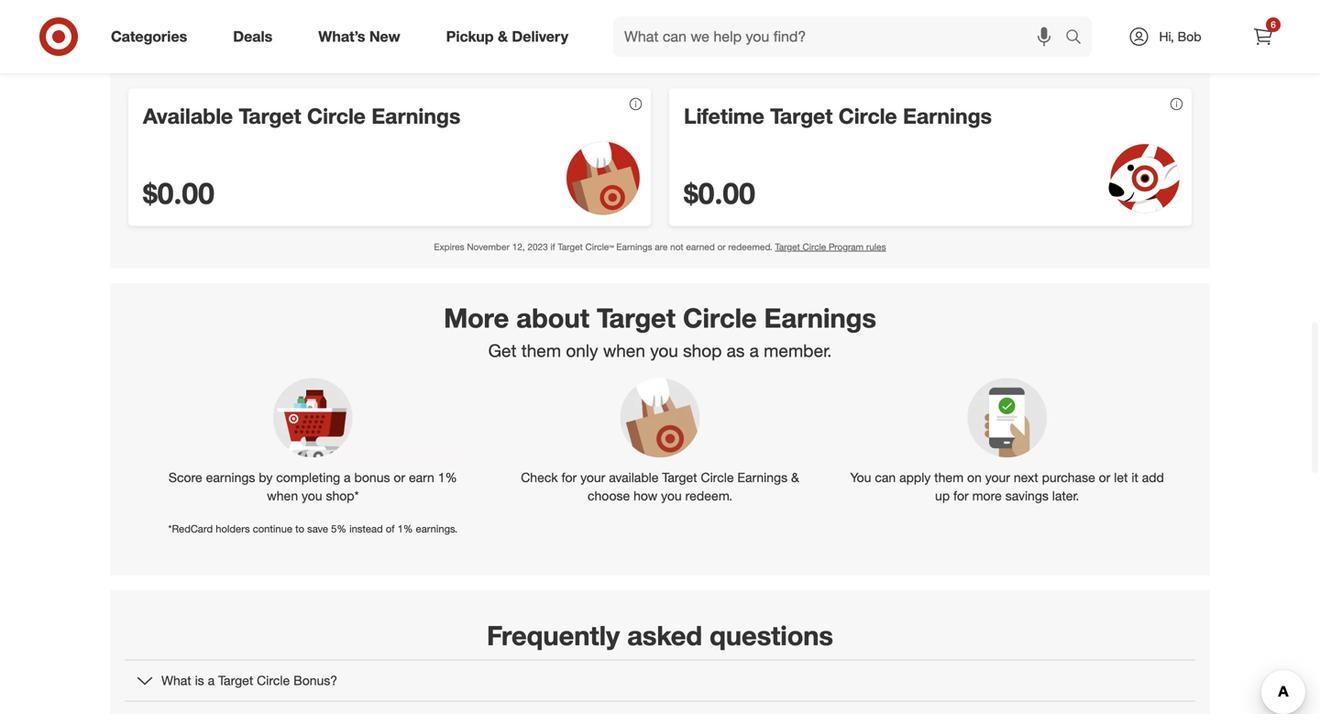 Task type: locate. For each thing, give the bounding box(es) containing it.
&
[[498, 28, 508, 45], [791, 470, 799, 486]]

categories
[[111, 28, 187, 45]]

0 horizontal spatial a
[[208, 673, 215, 689]]

0 horizontal spatial your
[[581, 470, 606, 486]]

you down the completing
[[302, 488, 322, 504]]

6 link
[[1243, 17, 1284, 57]]

earnings.
[[416, 523, 458, 535]]

2 horizontal spatial or
[[1099, 470, 1111, 486]]

2 vertical spatial a
[[208, 673, 215, 689]]

pickup
[[446, 28, 494, 45]]

circle™
[[586, 241, 614, 253]]

0 horizontal spatial &
[[498, 28, 508, 45]]

a inside dropdown button
[[208, 673, 215, 689]]

add
[[1142, 470, 1164, 486]]

more
[[973, 488, 1002, 504]]

delivery
[[512, 28, 569, 45]]

search button
[[1057, 17, 1101, 61]]

0 horizontal spatial when
[[267, 488, 298, 504]]

0 horizontal spatial 1%
[[398, 523, 413, 535]]

0 horizontal spatial for
[[562, 470, 577, 486]]

available target circle earnings
[[143, 103, 461, 129]]

1% for earn
[[438, 470, 457, 486]]

12,
[[512, 241, 525, 253]]

target right redeemed.
[[775, 241, 800, 253]]

when
[[603, 340, 646, 362], [267, 488, 298, 504]]

a right as
[[750, 340, 759, 362]]

a right is
[[208, 673, 215, 689]]

if
[[551, 241, 555, 253]]

them
[[522, 340, 561, 362], [935, 470, 964, 486]]

0 horizontal spatial $0.00
[[143, 175, 215, 211]]

redeemed.
[[728, 241, 773, 253]]

not
[[670, 241, 684, 253]]

you left shop
[[650, 340, 678, 362]]

target up redeem.
[[662, 470, 697, 486]]

2 circle earnings from the left
[[839, 103, 992, 129]]

or left let
[[1099, 470, 1111, 486]]

1 vertical spatial &
[[791, 470, 799, 486]]

for right check
[[562, 470, 577, 486]]

earnings
[[688, 33, 800, 66], [617, 241, 652, 253], [764, 302, 877, 334], [738, 470, 788, 486]]

deals link
[[218, 17, 296, 57]]

when down by
[[267, 488, 298, 504]]

for inside check for your available target circle earnings & choose how you redeem.
[[562, 470, 577, 486]]

$0.00 for lifetime target circle earnings
[[684, 175, 756, 211]]

what is a target circle bonus?
[[161, 673, 338, 689]]

target
[[520, 33, 599, 66], [558, 241, 583, 253], [775, 241, 800, 253], [597, 302, 676, 334], [662, 470, 697, 486], [218, 673, 253, 689]]

savings
[[1006, 488, 1049, 504]]

shop
[[683, 340, 722, 362]]

1 circle earnings from the left
[[307, 103, 461, 129]]

you inside score earnings by completing a bonus or earn 1% when you shop*
[[302, 488, 322, 504]]

you
[[650, 340, 678, 362], [302, 488, 322, 504], [661, 488, 682, 504]]

categories link
[[95, 17, 210, 57]]

redeem.
[[686, 488, 733, 504]]

$0.00
[[143, 175, 215, 211], [684, 175, 756, 211]]

hi,
[[1160, 28, 1174, 44]]

lifetime target
[[684, 103, 833, 129]]

them down about
[[522, 340, 561, 362]]

of
[[386, 523, 395, 535]]

target up only
[[597, 302, 676, 334]]

for
[[562, 470, 577, 486], [954, 488, 969, 504]]

1 horizontal spatial or
[[718, 241, 726, 253]]

6
[[1271, 19, 1276, 30]]

1 horizontal spatial when
[[603, 340, 646, 362]]

them up the up
[[935, 470, 964, 486]]

for right the up
[[954, 488, 969, 504]]

earn
[[409, 470, 435, 486]]

earnings
[[206, 470, 255, 486]]

0 vertical spatial them
[[522, 340, 561, 362]]

1 horizontal spatial your
[[986, 470, 1011, 486]]

0 horizontal spatial them
[[522, 340, 561, 362]]

earned
[[686, 241, 715, 253]]

earnings inside check for your available target circle earnings & choose how you redeem.
[[738, 470, 788, 486]]

circle earnings for available target circle earnings
[[307, 103, 461, 129]]

only
[[566, 340, 598, 362]]

target right is
[[218, 673, 253, 689]]

1 horizontal spatial &
[[791, 470, 799, 486]]

1 horizontal spatial $0.00
[[684, 175, 756, 211]]

when inside more about target circle earnings get them only when you shop as a member.
[[603, 340, 646, 362]]

& left the you
[[791, 470, 799, 486]]

target circle earnings
[[520, 33, 800, 66]]

score earnings by completing a bonus or earn 1% when you shop*
[[169, 470, 457, 504]]

your up choose
[[581, 470, 606, 486]]

you inside check for your available target circle earnings & choose how you redeem.
[[661, 488, 682, 504]]

1 vertical spatial 1%
[[398, 523, 413, 535]]

deals
[[233, 28, 273, 45]]

you for score earnings by completing a bonus or earn 1% when you shop*
[[302, 488, 322, 504]]

1 vertical spatial when
[[267, 488, 298, 504]]

lifetime target circle earnings
[[684, 103, 992, 129]]

more
[[444, 302, 509, 334]]

by
[[259, 470, 273, 486]]

target inside dropdown button
[[218, 673, 253, 689]]

or inside you can apply them on your next purchase or let it add up for more savings later.
[[1099, 470, 1111, 486]]

0 vertical spatial 1%
[[438, 470, 457, 486]]

circle earnings
[[307, 103, 461, 129], [839, 103, 992, 129]]

a
[[750, 340, 759, 362], [344, 470, 351, 486], [208, 673, 215, 689]]

what is a target circle bonus? button
[[125, 661, 1196, 701]]

shop*
[[326, 488, 359, 504]]

1 horizontal spatial for
[[954, 488, 969, 504]]

$0.00 up earned
[[684, 175, 756, 211]]

your up more
[[986, 470, 1011, 486]]

as
[[727, 340, 745, 362]]

2 horizontal spatial a
[[750, 340, 759, 362]]

2 $0.00 from the left
[[684, 175, 756, 211]]

1 vertical spatial a
[[344, 470, 351, 486]]

1% inside score earnings by completing a bonus or earn 1% when you shop*
[[438, 470, 457, 486]]

a inside score earnings by completing a bonus or earn 1% when you shop*
[[344, 470, 351, 486]]

a up shop*
[[344, 470, 351, 486]]

or inside score earnings by completing a bonus or earn 1% when you shop*
[[394, 470, 405, 486]]

what's
[[318, 28, 365, 45]]

more about target circle earnings get them only when you shop as a member.
[[444, 302, 877, 362]]

$0.00 down available target
[[143, 175, 215, 211]]

1 horizontal spatial a
[[344, 470, 351, 486]]

or right earned
[[718, 241, 726, 253]]

$0.00 for available target circle earnings
[[143, 175, 215, 211]]

november
[[467, 241, 510, 253]]

get
[[488, 340, 517, 362]]

about
[[517, 302, 590, 334]]

continue
[[253, 523, 293, 535]]

1 horizontal spatial 1%
[[438, 470, 457, 486]]

1 vertical spatial them
[[935, 470, 964, 486]]

or
[[718, 241, 726, 253], [394, 470, 405, 486], [1099, 470, 1111, 486]]

1 your from the left
[[581, 470, 606, 486]]

when right only
[[603, 340, 646, 362]]

1%
[[438, 470, 457, 486], [398, 523, 413, 535]]

1 $0.00 from the left
[[143, 175, 215, 211]]

for inside you can apply them on your next purchase or let it add up for more savings later.
[[954, 488, 969, 504]]

check for your available target circle earnings & choose how you redeem.
[[521, 470, 799, 504]]

or left earn
[[394, 470, 405, 486]]

target right pickup
[[520, 33, 599, 66]]

1 horizontal spatial circle earnings
[[839, 103, 992, 129]]

circle
[[607, 33, 680, 66], [803, 241, 826, 253], [683, 302, 757, 334], [701, 470, 734, 486], [257, 673, 290, 689]]

0 vertical spatial for
[[562, 470, 577, 486]]

0 vertical spatial when
[[603, 340, 646, 362]]

2 your from the left
[[986, 470, 1011, 486]]

& right pickup
[[498, 28, 508, 45]]

is
[[195, 673, 204, 689]]

you right the how
[[661, 488, 682, 504]]

0 vertical spatial &
[[498, 28, 508, 45]]

What can we help you find? suggestions appear below search field
[[614, 17, 1070, 57]]

0 horizontal spatial circle earnings
[[307, 103, 461, 129]]

up
[[935, 488, 950, 504]]

0 vertical spatial a
[[750, 340, 759, 362]]

0 horizontal spatial or
[[394, 470, 405, 486]]

1 vertical spatial for
[[954, 488, 969, 504]]

1% right of
[[398, 523, 413, 535]]

what
[[161, 673, 191, 689]]

1 horizontal spatial them
[[935, 470, 964, 486]]

1% right earn
[[438, 470, 457, 486]]



Task type: describe. For each thing, give the bounding box(es) containing it.
1% for of
[[398, 523, 413, 535]]

bob
[[1178, 28, 1202, 44]]

search
[[1057, 29, 1101, 47]]

when inside score earnings by completing a bonus or earn 1% when you shop*
[[267, 488, 298, 504]]

them inside you can apply them on your next purchase or let it add up for more savings later.
[[935, 470, 964, 486]]

earnings inside more about target circle earnings get them only when you shop as a member.
[[764, 302, 877, 334]]

bonus
[[354, 470, 390, 486]]

can
[[875, 470, 896, 486]]

your inside check for your available target circle earnings & choose how you redeem.
[[581, 470, 606, 486]]

*redcard holders continue to save 5% instead of 1% earnings.
[[168, 523, 458, 535]]

apply
[[900, 470, 931, 486]]

how
[[634, 488, 658, 504]]

on
[[967, 470, 982, 486]]

expires november 12, 2023 if target circle™ earnings are not earned or redeemed. target circle program rules
[[434, 241, 886, 253]]

hi, bob
[[1160, 28, 1202, 44]]

frequently
[[487, 619, 620, 652]]

score
[[169, 470, 202, 486]]

target inside check for your available target circle earnings & choose how you redeem.
[[662, 470, 697, 486]]

*redcard
[[168, 523, 213, 535]]

bonus?
[[294, 673, 338, 689]]

target circle program rules link
[[775, 241, 886, 253]]

purchase
[[1042, 470, 1096, 486]]

next
[[1014, 470, 1039, 486]]

questions
[[710, 619, 834, 652]]

rules
[[866, 241, 886, 253]]

asked
[[627, 619, 703, 652]]

check
[[521, 470, 558, 486]]

choose
[[588, 488, 630, 504]]

holders
[[216, 523, 250, 535]]

& inside check for your available target circle earnings & choose how you redeem.
[[791, 470, 799, 486]]

completing
[[276, 470, 340, 486]]

your inside you can apply them on your next purchase or let it add up for more savings later.
[[986, 470, 1011, 486]]

you for check for your available target circle earnings & choose how you redeem.
[[661, 488, 682, 504]]

target inside more about target circle earnings get them only when you shop as a member.
[[597, 302, 676, 334]]

circle inside what is a target circle bonus? dropdown button
[[257, 673, 290, 689]]

a inside more about target circle earnings get them only when you shop as a member.
[[750, 340, 759, 362]]

circle earnings for lifetime target circle earnings
[[839, 103, 992, 129]]

are
[[655, 241, 668, 253]]

you
[[851, 470, 872, 486]]

5%
[[331, 523, 347, 535]]

what's new link
[[303, 17, 423, 57]]

pickup & delivery link
[[431, 17, 592, 57]]

pickup & delivery
[[446, 28, 569, 45]]

2023
[[528, 241, 548, 253]]

to
[[295, 523, 304, 535]]

later.
[[1053, 488, 1080, 504]]

circle inside more about target circle earnings get them only when you shop as a member.
[[683, 302, 757, 334]]

them inside more about target circle earnings get them only when you shop as a member.
[[522, 340, 561, 362]]

save
[[307, 523, 328, 535]]

expires
[[434, 241, 465, 253]]

frequently asked questions
[[487, 619, 834, 652]]

instead
[[349, 523, 383, 535]]

program
[[829, 241, 864, 253]]

let
[[1114, 470, 1128, 486]]

you inside more about target circle earnings get them only when you shop as a member.
[[650, 340, 678, 362]]

target right if
[[558, 241, 583, 253]]

you can apply them on your next purchase or let it add up for more savings later.
[[851, 470, 1164, 504]]

member.
[[764, 340, 832, 362]]

new
[[369, 28, 400, 45]]

it
[[1132, 470, 1139, 486]]

circle inside check for your available target circle earnings & choose how you redeem.
[[701, 470, 734, 486]]

available target
[[143, 103, 301, 129]]

available
[[609, 470, 659, 486]]

what's new
[[318, 28, 400, 45]]



Task type: vqa. For each thing, say whether or not it's contained in the screenshot.
"you"
yes



